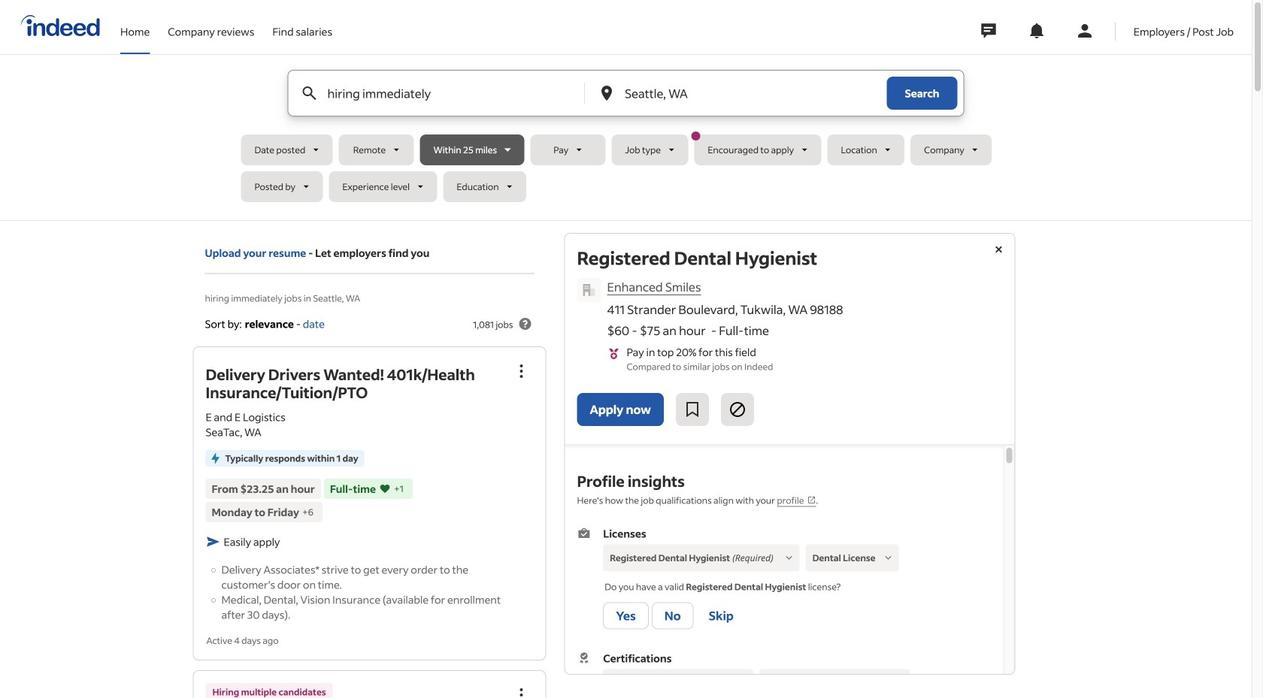 Task type: vqa. For each thing, say whether or not it's contained in the screenshot.
Licenses group
yes



Task type: describe. For each thing, give the bounding box(es) containing it.
certifications cpr certification missing qualification image
[[604, 671, 747, 690]]

licenses group
[[577, 526, 992, 633]]

certifications group
[[577, 651, 992, 699]]

close job details image
[[990, 241, 1008, 259]]

not interested image
[[729, 401, 747, 419]]

profile (opens in a new window) image
[[808, 496, 817, 505]]

messages unread count 0 image
[[979, 16, 999, 46]]

job actions for preschool aides/preschool teacher - seattle is collapsed image
[[513, 687, 531, 699]]

help icon image
[[516, 315, 535, 333]]

save this job image
[[684, 401, 702, 419]]

job actions for delivery drivers wanted! 401k/health insurance/tuition/pto is collapsed image
[[513, 362, 531, 381]]



Task type: locate. For each thing, give the bounding box(es) containing it.
None search field
[[241, 70, 1012, 208]]

missing qualification image
[[783, 552, 796, 565]]

matches your preference image
[[379, 482, 391, 497]]

Edit location text field
[[622, 71, 857, 116]]

search: Job title, keywords, or company text field
[[325, 71, 560, 116]]

missing qualification image
[[882, 552, 896, 565]]

notifications unread count 0 image
[[1028, 22, 1046, 40]]

certifications aed certification missing qualification image
[[760, 671, 904, 690]]



